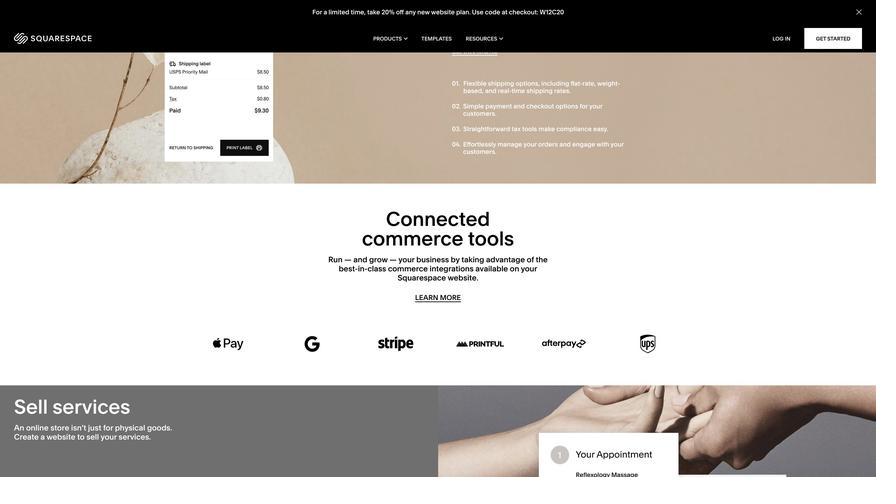 Task type: vqa. For each thing, say whether or not it's contained in the screenshot.
the Start in Start with Degraw 'button'
no



Task type: locate. For each thing, give the bounding box(es) containing it.
easy.
[[593, 125, 608, 133]]

1 horizontal spatial for
[[580, 102, 588, 110]]

— right run
[[344, 255, 352, 264]]

code
[[485, 8, 500, 16]]

learn down squarespace
[[415, 293, 438, 302]]

learn more link
[[452, 47, 498, 55], [415, 293, 461, 302]]

1 vertical spatial website
[[47, 432, 75, 442]]

0 horizontal spatial a
[[41, 432, 45, 442]]

0 horizontal spatial learn
[[415, 293, 438, 302]]

and right orders at the top right
[[559, 140, 571, 148]]

your inside an online store isn't just for physical goods. create a website to sell your services.
[[101, 432, 117, 442]]

learn
[[452, 47, 475, 55], [415, 293, 438, 302]]

website right new
[[431, 8, 455, 16]]

commerce right grow
[[388, 264, 428, 274]]

0 horizontal spatial tools
[[468, 227, 514, 250]]

1 vertical spatial a
[[41, 432, 45, 442]]

options,
[[516, 79, 540, 87]]

for right options
[[580, 102, 588, 110]]

real-
[[498, 87, 512, 95]]

1 horizontal spatial more
[[477, 47, 498, 55]]

02.
[[452, 102, 461, 110]]

1 customers. from the top
[[463, 110, 497, 118]]

1 horizontal spatial learn
[[452, 47, 475, 55]]

log
[[773, 35, 784, 42]]

your right on
[[521, 264, 537, 274]]

and left real-
[[485, 87, 497, 95]]

tools inside connected commerce tools
[[468, 227, 514, 250]]

just
[[88, 423, 101, 433]]

tools up the advantage
[[468, 227, 514, 250]]

orders
[[538, 140, 558, 148]]

to
[[77, 432, 85, 442]]

1 vertical spatial learn more
[[415, 293, 461, 302]]

learn more
[[452, 47, 498, 55], [415, 293, 461, 302]]

on
[[510, 264, 519, 274]]

0 vertical spatial learn more
[[452, 47, 498, 55]]

more down website.
[[440, 293, 461, 302]]

1 vertical spatial learn
[[415, 293, 438, 302]]

learn for the bottommost learn more link
[[415, 293, 438, 302]]

services.
[[119, 432, 151, 442]]

log             in
[[773, 35, 791, 42]]

templates link
[[421, 24, 452, 52]]

a right for
[[323, 8, 327, 16]]

— right grow
[[390, 255, 397, 264]]

get started
[[816, 35, 851, 42]]

0 vertical spatial website
[[431, 8, 455, 16]]

resources button
[[466, 24, 503, 52]]

website
[[431, 8, 455, 16], [47, 432, 75, 442]]

1 horizontal spatial shipping
[[527, 87, 553, 95]]

and inside 01. flexible shipping options, including flat-rate, weight- based, and real-time shipping rates.
[[485, 87, 497, 95]]

shipping
[[488, 79, 514, 87], [527, 87, 553, 95]]

online
[[26, 423, 49, 433]]

advantage
[[486, 255, 525, 264]]

checkout:
[[509, 8, 538, 16]]

0 vertical spatial commerce
[[362, 227, 463, 250]]

log             in link
[[773, 35, 791, 42]]

for
[[580, 102, 588, 110], [103, 423, 113, 433]]

tools
[[522, 125, 537, 133], [468, 227, 514, 250]]

0 horizontal spatial —
[[344, 255, 352, 264]]

your up easy.
[[589, 102, 603, 110]]

1 vertical spatial more
[[440, 293, 461, 302]]

weight-
[[597, 79, 620, 87]]

1 vertical spatial tools
[[468, 227, 514, 250]]

available
[[476, 264, 508, 274]]

learn more for the top learn more link
[[452, 47, 498, 55]]

your right with
[[611, 140, 624, 148]]

templates
[[421, 35, 452, 42]]

best-
[[339, 264, 358, 274]]

more down resources
[[477, 47, 498, 55]]

customers. down the straightforward
[[463, 148, 497, 156]]

02. simple payment and checkout options for your customers.
[[452, 102, 603, 118]]

learn more down resources
[[452, 47, 498, 55]]

your right "sell"
[[101, 432, 117, 442]]

w12c20
[[540, 8, 564, 16]]

2 — from the left
[[390, 255, 397, 264]]

—
[[344, 255, 352, 264], [390, 255, 397, 264]]

off
[[396, 8, 404, 16]]

and inside 04. effortlessly manage your orders and engage with your customers.
[[559, 140, 571, 148]]

2 customers. from the top
[[463, 148, 497, 156]]

0 horizontal spatial shipping
[[488, 79, 514, 87]]

commerce up business
[[362, 227, 463, 250]]

learn down resources
[[452, 47, 475, 55]]

learn more down squarespace
[[415, 293, 461, 302]]

get
[[816, 35, 826, 42]]

0 vertical spatial learn
[[452, 47, 475, 55]]

payment
[[485, 102, 512, 110]]

shipping up payment at the right of the page
[[488, 79, 514, 87]]

plan.
[[456, 8, 471, 16]]

for inside an online store isn't just for physical goods. create a website to sell your services.
[[103, 423, 113, 433]]

0 horizontal spatial more
[[440, 293, 461, 302]]

customers. up the straightforward
[[463, 110, 497, 118]]

squarespace logo link
[[14, 33, 184, 44]]

03.
[[452, 125, 461, 133]]

03. straightforward tax tools make compliance easy.
[[452, 125, 608, 133]]

and inside run — and grow — your business by taking advantage of the best-in-class commerce integrations available on your squarespace website.
[[353, 255, 367, 264]]

for
[[312, 8, 322, 16]]

and left grow
[[353, 255, 367, 264]]

more
[[477, 47, 498, 55], [440, 293, 461, 302]]

0 vertical spatial for
[[580, 102, 588, 110]]

a inside an online store isn't just for physical goods. create a website to sell your services.
[[41, 432, 45, 442]]

a right create
[[41, 432, 45, 442]]

make
[[539, 125, 555, 133]]

and down time
[[513, 102, 525, 110]]

rate,
[[583, 79, 596, 87]]

afterpay image
[[542, 340, 586, 348]]

create
[[14, 432, 39, 442]]

commerce inside run — and grow — your business by taking advantage of the best-in-class commerce integrations available on your squarespace website.
[[388, 264, 428, 274]]

website left 'to'
[[47, 432, 75, 442]]

based,
[[463, 87, 484, 95]]

1 vertical spatial learn more link
[[415, 293, 461, 302]]

in-
[[358, 264, 368, 274]]

resources
[[466, 35, 497, 42]]

0 vertical spatial learn more link
[[452, 47, 498, 55]]

shipping up checkout
[[527, 87, 553, 95]]

google image
[[305, 336, 320, 352]]

customers. inside 02. simple payment and checkout options for your customers.
[[463, 110, 497, 118]]

run — and grow — your business by taking advantage of the best-in-class commerce integrations available on your squarespace website.
[[328, 255, 548, 283]]

20%
[[381, 8, 394, 16]]

0 horizontal spatial for
[[103, 423, 113, 433]]

0 horizontal spatial website
[[47, 432, 75, 442]]

for inside 02. simple payment and checkout options for your customers.
[[580, 102, 588, 110]]

tools right tax at top right
[[522, 125, 537, 133]]

physical
[[115, 423, 145, 433]]

engage
[[572, 140, 595, 148]]

the
[[536, 255, 548, 264]]

connected commerce tools
[[362, 207, 514, 250]]

by
[[451, 255, 460, 264]]

for right just
[[103, 423, 113, 433]]

integrations
[[430, 264, 474, 274]]

a
[[323, 8, 327, 16], [41, 432, 45, 442]]

1 horizontal spatial a
[[323, 8, 327, 16]]

1 vertical spatial for
[[103, 423, 113, 433]]

business
[[416, 255, 449, 264]]

learn more link down resources
[[452, 47, 498, 55]]

commerce
[[362, 227, 463, 250], [388, 264, 428, 274]]

your
[[589, 102, 603, 110], [524, 140, 537, 148], [611, 140, 624, 148], [398, 255, 415, 264], [521, 264, 537, 274], [101, 432, 117, 442]]

1 horizontal spatial —
[[390, 255, 397, 264]]

0 vertical spatial customers.
[[463, 110, 497, 118]]

sample appointments page image
[[528, 428, 787, 477]]

1 horizontal spatial website
[[431, 8, 455, 16]]

learn more link down squarespace
[[415, 293, 461, 302]]

connected
[[386, 207, 490, 231]]

example of interface to print a shipping label image
[[165, 0, 273, 162]]

customers.
[[463, 110, 497, 118], [463, 148, 497, 156]]

and
[[485, 87, 497, 95], [513, 102, 525, 110], [559, 140, 571, 148], [353, 255, 367, 264]]

1 vertical spatial customers.
[[463, 148, 497, 156]]

your up squarespace
[[398, 255, 415, 264]]

printful image
[[456, 341, 504, 347]]

at
[[502, 8, 507, 16]]

0 vertical spatial tools
[[522, 125, 537, 133]]

commerce inside connected commerce tools
[[362, 227, 463, 250]]

1 vertical spatial commerce
[[388, 264, 428, 274]]

goods.
[[147, 423, 172, 433]]



Task type: describe. For each thing, give the bounding box(es) containing it.
isn't
[[71, 423, 86, 433]]

learn more for the bottommost learn more link
[[415, 293, 461, 302]]

limited
[[328, 8, 349, 16]]

taking
[[461, 255, 484, 264]]

1 horizontal spatial tools
[[522, 125, 537, 133]]

products button
[[373, 24, 408, 52]]

flat-
[[571, 79, 583, 87]]

an
[[14, 423, 24, 433]]

manage
[[498, 140, 522, 148]]

your inside 02. simple payment and checkout options for your customers.
[[589, 102, 603, 110]]

any
[[405, 8, 416, 16]]

services
[[52, 395, 130, 419]]

products
[[373, 35, 402, 42]]

effortlessly
[[463, 140, 496, 148]]

including
[[541, 79, 569, 87]]

compliance
[[556, 125, 592, 133]]

time
[[512, 87, 525, 95]]

in
[[785, 35, 791, 42]]

0 vertical spatial more
[[477, 47, 498, 55]]

04. effortlessly manage your orders and engage with your customers.
[[452, 140, 624, 156]]

your down 03. straightforward tax tools make compliance easy.
[[524, 140, 537, 148]]

tax
[[512, 125, 521, 133]]

straightforward
[[463, 125, 510, 133]]

class
[[368, 264, 386, 274]]

checkout
[[526, 102, 554, 110]]

website.
[[448, 273, 478, 283]]

learn for the top learn more link
[[452, 47, 475, 55]]

01. flexible shipping options, including flat-rate, weight- based, and real-time shipping rates.
[[452, 79, 620, 95]]

website inside an online store isn't just for physical goods. create a website to sell your services.
[[47, 432, 75, 442]]

an online store isn't just for physical goods. create a website to sell your services.
[[14, 423, 172, 442]]

rates.
[[554, 87, 571, 95]]

04.
[[452, 140, 461, 148]]

options
[[556, 102, 578, 110]]

get started link
[[805, 28, 862, 49]]

squarespace
[[398, 273, 446, 283]]

with
[[597, 140, 609, 148]]

for a limited time, take 20% off any new website plan. use code at checkout: w12c20
[[312, 8, 564, 16]]

use
[[472, 8, 483, 16]]

of
[[527, 255, 534, 264]]

sell
[[14, 395, 48, 419]]

customers. inside 04. effortlessly manage your orders and engage with your customers.
[[463, 148, 497, 156]]

take
[[367, 8, 380, 16]]

squarespace logo image
[[14, 33, 92, 44]]

run
[[328, 255, 343, 264]]

and inside 02. simple payment and checkout options for your customers.
[[513, 102, 525, 110]]

store
[[50, 423, 69, 433]]

stripe image
[[379, 337, 414, 351]]

flexible
[[463, 79, 487, 87]]

sell
[[86, 432, 99, 442]]

01.
[[452, 79, 460, 87]]

skin care image
[[438, 385, 876, 477]]

new
[[417, 8, 430, 16]]

apple pay image
[[213, 338, 244, 350]]

time,
[[351, 8, 366, 16]]

started
[[827, 35, 851, 42]]

ups image
[[640, 335, 656, 353]]

simple
[[463, 102, 484, 110]]

sell services
[[14, 395, 130, 419]]

grow
[[369, 255, 388, 264]]

1 — from the left
[[344, 255, 352, 264]]

0 vertical spatial a
[[323, 8, 327, 16]]



